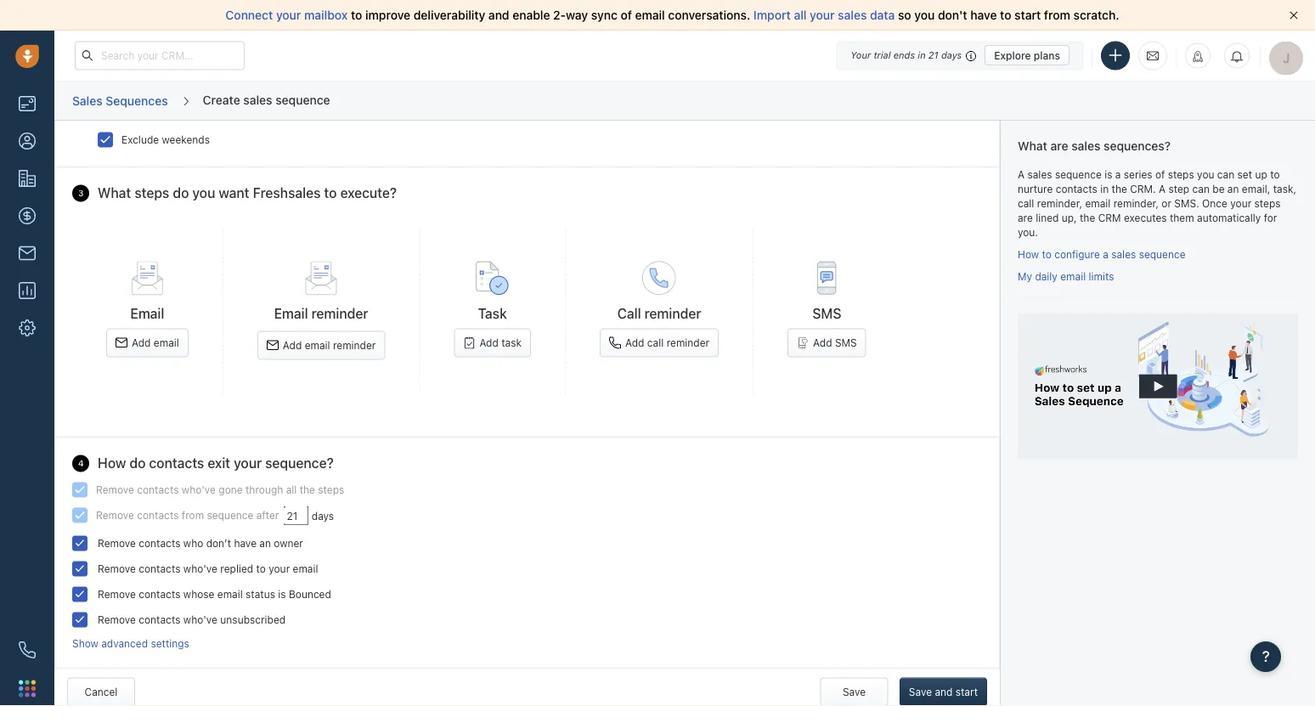 Task type: describe. For each thing, give the bounding box(es) containing it.
advanced
[[101, 637, 148, 649]]

contacts for remove contacts who've unsubscribed
[[139, 614, 181, 626]]

add call reminder
[[626, 337, 710, 349]]

a sales sequence is a series of steps you can set up to nurture contacts in the crm. a step can be an email, task, call reminder, email reminder, or sms. once your steps are lined up, the crm executes them automatically for you.
[[1018, 168, 1297, 239]]

sequences
[[106, 93, 168, 107]]

replied
[[220, 563, 253, 575]]

how to configure a sales sequence link
[[1018, 248, 1186, 260]]

to right the replied
[[256, 563, 266, 575]]

add for email reminder
[[283, 339, 302, 351]]

add email button
[[106, 328, 188, 357]]

mailbox
[[304, 8, 348, 22]]

you.
[[1018, 227, 1038, 239]]

remove for remove contacts from sequence after
[[96, 509, 134, 521]]

remove for remove contacts who've replied to your email
[[98, 563, 136, 575]]

0 horizontal spatial do
[[129, 455, 146, 471]]

21
[[929, 50, 939, 61]]

call inside button
[[647, 337, 664, 349]]

exclude weekends
[[122, 133, 210, 145]]

contacts for remove contacts whose email status is bounced
[[139, 588, 181, 600]]

add sms button
[[788, 328, 867, 357]]

send email image
[[1147, 49, 1159, 63]]

a inside a sales sequence is a series of steps you can set up to nurture contacts in the crm. a step can be an email, task, call reminder, email reminder, or sms. once your steps are lined up, the crm executes them automatically for you.
[[1116, 168, 1121, 180]]

0 vertical spatial you
[[915, 8, 935, 22]]

contacts left exit
[[149, 455, 204, 471]]

up
[[1256, 168, 1268, 180]]

show advanced settings link
[[72, 637, 189, 649]]

series
[[1124, 168, 1153, 180]]

want
[[219, 185, 249, 201]]

what for what are sales sequences?
[[1018, 139, 1048, 153]]

sms.
[[1175, 197, 1200, 209]]

to inside a sales sequence is a series of steps you can set up to nurture contacts in the crm. a step can be an email, task, call reminder, email reminder, or sms. once your steps are lined up, the crm executes them automatically for you.
[[1271, 168, 1280, 180]]

phone element
[[10, 633, 44, 667]]

add call reminder button
[[600, 328, 719, 357]]

reminder down call reminder
[[667, 337, 710, 349]]

1 horizontal spatial are
[[1051, 139, 1069, 153]]

2-
[[553, 8, 566, 22]]

unsubscribed
[[220, 614, 286, 626]]

you inside a sales sequence is a series of steps you can set up to nurture contacts in the crm. a step can be an email, task, call reminder, email reminder, or sms. once your steps are lined up, the crm executes them automatically for you.
[[1198, 168, 1215, 180]]

configure
[[1055, 248, 1100, 260]]

plans
[[1034, 49, 1061, 61]]

save and start button
[[900, 678, 988, 706]]

email for email reminder
[[274, 305, 308, 321]]

sync
[[591, 8, 618, 22]]

explore
[[995, 49, 1031, 61]]

who've for unsubscribed
[[183, 614, 218, 626]]

settings
[[151, 637, 189, 649]]

your inside a sales sequence is a series of steps you can set up to nurture contacts in the crm. a step can be an email, task, call reminder, email reminder, or sms. once your steps are lined up, the crm executes them automatically for you.
[[1231, 197, 1252, 209]]

sales sequences link
[[71, 87, 169, 114]]

whose
[[183, 588, 215, 600]]

to up daily
[[1042, 248, 1052, 260]]

steps down sequence?
[[318, 483, 344, 495]]

what for what steps do you want freshsales to execute?
[[98, 185, 131, 201]]

steps up step
[[1168, 168, 1195, 180]]

4
[[78, 458, 84, 468]]

create sales sequence
[[203, 92, 330, 106]]

add email reminder button
[[257, 331, 385, 360]]

add email
[[132, 337, 179, 349]]

enable
[[513, 8, 550, 22]]

email reminder
[[274, 305, 368, 321]]

conversations.
[[668, 8, 751, 22]]

status
[[246, 588, 275, 600]]

your right exit
[[234, 455, 262, 471]]

reminder up the add email reminder
[[312, 305, 368, 321]]

to up explore
[[1000, 8, 1012, 22]]

contacts for remove contacts who've gone through all the steps
[[137, 483, 179, 495]]

ends
[[894, 50, 915, 61]]

call
[[618, 305, 641, 321]]

my daily email limits
[[1018, 270, 1115, 282]]

owner
[[274, 537, 303, 549]]

steps down 'exclude' at top
[[135, 185, 169, 201]]

email for email
[[130, 305, 164, 321]]

who
[[183, 537, 203, 549]]

import
[[754, 8, 791, 22]]

sales sequences
[[72, 93, 168, 107]]

through
[[246, 483, 283, 495]]

them
[[1170, 212, 1195, 224]]

sequence inside a sales sequence is a series of steps you can set up to nurture contacts in the crm. a step can be an email, task, call reminder, email reminder, or sms. once your steps are lined up, the crm executes them automatically for you.
[[1055, 168, 1102, 180]]

connect your mailbox to improve deliverability and enable 2-way sync of email conversations. import all your sales data so you don't have to start from scratch.
[[226, 8, 1120, 22]]

limits
[[1089, 270, 1115, 282]]

automatically
[[1197, 212, 1261, 224]]

connect your mailbox link
[[226, 8, 351, 22]]

task,
[[1274, 183, 1297, 195]]

to left execute?
[[324, 185, 337, 201]]

step
[[1169, 183, 1190, 195]]

sequence?
[[265, 455, 334, 471]]

deliverability
[[414, 8, 486, 22]]

crm
[[1099, 212, 1121, 224]]

0 horizontal spatial days
[[312, 510, 334, 522]]

0 horizontal spatial is
[[278, 588, 286, 600]]

what are sales sequences?
[[1018, 139, 1171, 153]]

remove contacts who've unsubscribed
[[98, 614, 286, 626]]

0 vertical spatial the
[[1112, 183, 1128, 195]]

my
[[1018, 270, 1033, 282]]

up,
[[1062, 212, 1077, 224]]

how for how do contacts exit your sequence?
[[98, 455, 126, 471]]

how for how to configure a sales sequence
[[1018, 248, 1039, 260]]

your trial ends in 21 days
[[851, 50, 962, 61]]

exit
[[208, 455, 230, 471]]

or
[[1162, 197, 1172, 209]]

after
[[256, 509, 279, 521]]

reminder up the add call reminder
[[645, 305, 702, 321]]

Search your CRM... text field
[[75, 41, 245, 70]]

remove contacts from sequence after
[[96, 509, 279, 521]]

your down owner
[[269, 563, 290, 575]]

save for save
[[843, 686, 866, 698]]

contacts for remove contacts who've replied to your email
[[139, 563, 181, 575]]

save button
[[821, 678, 889, 706]]

trial
[[874, 50, 891, 61]]

improve
[[365, 8, 411, 22]]

be
[[1213, 183, 1225, 195]]

so
[[898, 8, 912, 22]]

is inside a sales sequence is a series of steps you can set up to nurture contacts in the crm. a step can be an email, task, call reminder, email reminder, or sms. once your steps are lined up, the crm executes them automatically for you.
[[1105, 168, 1113, 180]]

what's new image
[[1192, 51, 1204, 62]]

2 reminder, from the left
[[1114, 197, 1159, 209]]

add task
[[480, 337, 522, 349]]

cancel
[[85, 686, 118, 698]]

save and start
[[909, 686, 978, 698]]

gone
[[219, 483, 243, 495]]

don't
[[938, 8, 968, 22]]

0 horizontal spatial all
[[286, 483, 297, 495]]

task
[[502, 337, 522, 349]]



Task type: vqa. For each thing, say whether or not it's contained in the screenshot.
HOW to the left
yes



Task type: locate. For each thing, give the bounding box(es) containing it.
1 vertical spatial of
[[1156, 168, 1166, 180]]

1 vertical spatial from
[[182, 509, 204, 521]]

contacts left whose
[[139, 588, 181, 600]]

1 horizontal spatial you
[[915, 8, 935, 22]]

is left series
[[1105, 168, 1113, 180]]

steps up "for"
[[1255, 197, 1281, 209]]

0 vertical spatial all
[[794, 8, 807, 22]]

are up you.
[[1018, 212, 1033, 224]]

contacts up "remove contacts from sequence after"
[[137, 483, 179, 495]]

do right the 4
[[129, 455, 146, 471]]

save for save and start
[[909, 686, 932, 698]]

1 vertical spatial can
[[1193, 183, 1210, 195]]

1 horizontal spatial days
[[942, 50, 962, 61]]

have
[[971, 8, 997, 22], [234, 537, 257, 549]]

a up limits
[[1103, 248, 1109, 260]]

you
[[915, 8, 935, 22], [1198, 168, 1215, 180], [192, 185, 215, 201]]

contacts
[[1056, 183, 1098, 195], [149, 455, 204, 471], [137, 483, 179, 495], [137, 509, 179, 521], [139, 537, 181, 549], [139, 563, 181, 575], [139, 588, 181, 600], [139, 614, 181, 626]]

what up nurture
[[1018, 139, 1048, 153]]

0 horizontal spatial start
[[956, 686, 978, 698]]

weekends
[[162, 133, 210, 145]]

add for sms
[[813, 337, 833, 349]]

task
[[478, 305, 507, 321]]

days right after
[[312, 510, 334, 522]]

1 horizontal spatial what
[[1018, 139, 1048, 153]]

0 horizontal spatial a
[[1018, 168, 1025, 180]]

add inside 'button'
[[813, 337, 833, 349]]

how to configure a sales sequence
[[1018, 248, 1186, 260]]

in left 21
[[918, 50, 926, 61]]

set
[[1238, 168, 1253, 180]]

sales right create
[[243, 92, 272, 106]]

and inside button
[[935, 686, 953, 698]]

you left want at the top left of page
[[192, 185, 215, 201]]

0 vertical spatial of
[[621, 8, 632, 22]]

of inside a sales sequence is a series of steps you can set up to nurture contacts in the crm. a step can be an email, task, call reminder, email reminder, or sms. once your steps are lined up, the crm executes them automatically for you.
[[1156, 168, 1166, 180]]

can left be
[[1193, 183, 1210, 195]]

0 vertical spatial from
[[1044, 8, 1071, 22]]

1 vertical spatial have
[[234, 537, 257, 549]]

contacts inside a sales sequence is a series of steps you can set up to nurture contacts in the crm. a step can be an email, task, call reminder, email reminder, or sms. once your steps are lined up, the crm executes them automatically for you.
[[1056, 183, 1098, 195]]

0 vertical spatial a
[[1018, 168, 1025, 180]]

start
[[1015, 8, 1041, 22], [956, 686, 978, 698]]

0 horizontal spatial from
[[182, 509, 204, 521]]

scratch.
[[1074, 8, 1120, 22]]

executes
[[1124, 212, 1167, 224]]

reminder, up up,
[[1038, 197, 1083, 209]]

how do contacts exit your sequence?
[[98, 455, 334, 471]]

who've down remove contacts who don't have an owner
[[183, 563, 218, 575]]

0 vertical spatial call
[[1018, 197, 1035, 209]]

how
[[1018, 248, 1039, 260], [98, 455, 126, 471]]

1 horizontal spatial can
[[1218, 168, 1235, 180]]

remove contacts who've gone through all the steps
[[96, 483, 344, 495]]

add for call reminder
[[626, 337, 645, 349]]

contacts down remove contacts who don't have an owner
[[139, 563, 181, 575]]

have right the don't
[[234, 537, 257, 549]]

call down nurture
[[1018, 197, 1035, 209]]

1 vertical spatial all
[[286, 483, 297, 495]]

2 vertical spatial you
[[192, 185, 215, 201]]

email inside a sales sequence is a series of steps you can set up to nurture contacts in the crm. a step can be an email, task, call reminder, email reminder, or sms. once your steps are lined up, the crm executes them automatically for you.
[[1086, 197, 1111, 209]]

0 horizontal spatial are
[[1018, 212, 1033, 224]]

1 horizontal spatial all
[[794, 8, 807, 22]]

nurture
[[1018, 183, 1053, 195]]

in inside a sales sequence is a series of steps you can set up to nurture contacts in the crm. a step can be an email, task, call reminder, email reminder, or sms. once your steps are lined up, the crm executes them automatically for you.
[[1101, 183, 1109, 195]]

exclude
[[122, 133, 159, 145]]

contacts up up,
[[1056, 183, 1098, 195]]

to right 'mailbox'
[[351, 8, 362, 22]]

1 vertical spatial a
[[1103, 248, 1109, 260]]

you right so
[[915, 8, 935, 22]]

1 vertical spatial in
[[1101, 183, 1109, 195]]

0 vertical spatial in
[[918, 50, 926, 61]]

0 horizontal spatial what
[[98, 185, 131, 201]]

remove contacts whose email status is bounced
[[98, 588, 331, 600]]

1 vertical spatial what
[[98, 185, 131, 201]]

1 vertical spatial and
[[935, 686, 953, 698]]

1 vertical spatial sms
[[835, 337, 857, 349]]

0 horizontal spatial a
[[1103, 248, 1109, 260]]

from up who
[[182, 509, 204, 521]]

cancel button
[[67, 678, 135, 706]]

1 horizontal spatial and
[[935, 686, 953, 698]]

who've for replied
[[183, 563, 218, 575]]

remove for remove contacts who've unsubscribed
[[98, 614, 136, 626]]

who've for gone
[[182, 483, 216, 495]]

sales left data at right
[[838, 8, 867, 22]]

sequence down gone
[[207, 509, 254, 521]]

how down you.
[[1018, 248, 1039, 260]]

2 email from the left
[[274, 305, 308, 321]]

do
[[173, 185, 189, 201], [129, 455, 146, 471]]

what right 3
[[98, 185, 131, 201]]

1 horizontal spatial how
[[1018, 248, 1039, 260]]

0 vertical spatial start
[[1015, 8, 1041, 22]]

is right status
[[278, 588, 286, 600]]

reminder
[[312, 305, 368, 321], [645, 305, 702, 321], [667, 337, 710, 349], [333, 339, 376, 351]]

1 reminder, from the left
[[1038, 197, 1083, 209]]

1 vertical spatial call
[[647, 337, 664, 349]]

can
[[1218, 168, 1235, 180], [1193, 183, 1210, 195]]

reminder,
[[1038, 197, 1083, 209], [1114, 197, 1159, 209]]

1 vertical spatial an
[[260, 537, 271, 549]]

from left scratch.
[[1044, 8, 1071, 22]]

3
[[78, 188, 84, 198]]

have right the don't
[[971, 8, 997, 22]]

sales up limits
[[1112, 248, 1137, 260]]

your left 'mailbox'
[[276, 8, 301, 22]]

do left want at the top left of page
[[173, 185, 189, 201]]

0 horizontal spatial reminder,
[[1038, 197, 1083, 209]]

add for email
[[132, 337, 151, 349]]

0 vertical spatial how
[[1018, 248, 1039, 260]]

an inside a sales sequence is a series of steps you can set up to nurture contacts in the crm. a step can be an email, task, call reminder, email reminder, or sms. once your steps are lined up, the crm executes them automatically for you.
[[1228, 183, 1240, 195]]

0 horizontal spatial save
[[843, 686, 866, 698]]

email
[[130, 305, 164, 321], [274, 305, 308, 321]]

of right series
[[1156, 168, 1166, 180]]

sequence
[[276, 92, 330, 106], [1055, 168, 1102, 180], [1139, 248, 1186, 260], [207, 509, 254, 521]]

to right up
[[1271, 168, 1280, 180]]

the down sequence?
[[300, 483, 315, 495]]

remove
[[96, 483, 134, 495], [96, 509, 134, 521], [98, 537, 136, 549], [98, 563, 136, 575], [98, 588, 136, 600], [98, 614, 136, 626]]

1 horizontal spatial have
[[971, 8, 997, 22]]

0 vertical spatial and
[[489, 8, 510, 22]]

1 vertical spatial the
[[1080, 212, 1096, 224]]

how right the 4
[[98, 455, 126, 471]]

once
[[1203, 197, 1228, 209]]

0 vertical spatial days
[[942, 50, 962, 61]]

can up be
[[1218, 168, 1235, 180]]

contacts for remove contacts from sequence after
[[137, 509, 179, 521]]

0 vertical spatial sms
[[813, 305, 842, 321]]

a up or
[[1159, 183, 1166, 195]]

remove for remove contacts whose email status is bounced
[[98, 588, 136, 600]]

are inside a sales sequence is a series of steps you can set up to nurture contacts in the crm. a step can be an email, task, call reminder, email reminder, or sms. once your steps are lined up, the crm executes them automatically for you.
[[1018, 212, 1033, 224]]

email up add email button
[[130, 305, 164, 321]]

close image
[[1290, 11, 1299, 20]]

remove for remove contacts who don't have an owner
[[98, 537, 136, 549]]

freshworks switcher image
[[19, 680, 36, 697]]

1 horizontal spatial call
[[1018, 197, 1035, 209]]

from
[[1044, 8, 1071, 22], [182, 509, 204, 521]]

email up add email reminder button
[[274, 305, 308, 321]]

1 vertical spatial how
[[98, 455, 126, 471]]

email,
[[1242, 183, 1271, 195]]

1 horizontal spatial from
[[1044, 8, 1071, 22]]

you up be
[[1198, 168, 1215, 180]]

all right "import"
[[794, 8, 807, 22]]

your right "import"
[[810, 8, 835, 22]]

0 horizontal spatial email
[[130, 305, 164, 321]]

sales inside a sales sequence is a series of steps you can set up to nurture contacts in the crm. a step can be an email, task, call reminder, email reminder, or sms. once your steps are lined up, the crm executes them automatically for you.
[[1028, 168, 1053, 180]]

1 horizontal spatial email
[[274, 305, 308, 321]]

1 horizontal spatial reminder,
[[1114, 197, 1159, 209]]

start inside button
[[956, 686, 978, 698]]

1 vertical spatial who've
[[183, 563, 218, 575]]

show
[[72, 637, 98, 649]]

show advanced settings
[[72, 637, 189, 649]]

0 vertical spatial can
[[1218, 168, 1235, 180]]

contacts for remove contacts who don't have an owner
[[139, 537, 181, 549]]

0 vertical spatial an
[[1228, 183, 1240, 195]]

sequence right create
[[276, 92, 330, 106]]

add email reminder
[[283, 339, 376, 351]]

1 email from the left
[[130, 305, 164, 321]]

contacts left who
[[139, 537, 181, 549]]

add task button
[[454, 328, 531, 357]]

0 vertical spatial what
[[1018, 139, 1048, 153]]

0 horizontal spatial have
[[234, 537, 257, 549]]

add sms
[[813, 337, 857, 349]]

sales up nurture
[[1028, 168, 1053, 180]]

connect
[[226, 8, 273, 22]]

phone image
[[19, 642, 36, 659]]

bounced
[[289, 588, 331, 600]]

explore plans
[[995, 49, 1061, 61]]

contacts up remove contacts who don't have an owner
[[137, 509, 179, 521]]

2 horizontal spatial the
[[1112, 183, 1128, 195]]

who've down whose
[[183, 614, 218, 626]]

all right through
[[286, 483, 297, 495]]

call
[[1018, 197, 1035, 209], [647, 337, 664, 349]]

1 horizontal spatial is
[[1105, 168, 1113, 180]]

remove contacts who don't have an owner
[[98, 537, 303, 549]]

to
[[351, 8, 362, 22], [1000, 8, 1012, 22], [1271, 168, 1280, 180], [324, 185, 337, 201], [1042, 248, 1052, 260], [256, 563, 266, 575]]

1 horizontal spatial in
[[1101, 183, 1109, 195]]

sales
[[72, 93, 103, 107]]

add for task
[[480, 337, 499, 349]]

reminder, down crm.
[[1114, 197, 1159, 209]]

call inside a sales sequence is a series of steps you can set up to nurture contacts in the crm. a step can be an email, task, call reminder, email reminder, or sms. once your steps are lined up, the crm executes them automatically for you.
[[1018, 197, 1035, 209]]

1 vertical spatial a
[[1159, 183, 1166, 195]]

0 horizontal spatial an
[[260, 537, 271, 549]]

an left owner
[[260, 537, 271, 549]]

create
[[203, 92, 240, 106]]

the left crm.
[[1112, 183, 1128, 195]]

add
[[132, 337, 151, 349], [480, 337, 499, 349], [626, 337, 645, 349], [813, 337, 833, 349], [283, 339, 302, 351]]

0 horizontal spatial in
[[918, 50, 926, 61]]

0 horizontal spatial call
[[647, 337, 664, 349]]

1 horizontal spatial start
[[1015, 8, 1041, 22]]

a up nurture
[[1018, 168, 1025, 180]]

1 vertical spatial is
[[278, 588, 286, 600]]

who've
[[182, 483, 216, 495], [183, 563, 218, 575], [183, 614, 218, 626]]

sequence down what are sales sequences?
[[1055, 168, 1102, 180]]

1 vertical spatial days
[[312, 510, 334, 522]]

sales left sequences?
[[1072, 139, 1101, 153]]

sales
[[838, 8, 867, 22], [243, 92, 272, 106], [1072, 139, 1101, 153], [1028, 168, 1053, 180], [1112, 248, 1137, 260]]

reminder down email reminder
[[333, 339, 376, 351]]

0 vertical spatial are
[[1051, 139, 1069, 153]]

way
[[566, 8, 588, 22]]

for
[[1264, 212, 1278, 224]]

email
[[635, 8, 665, 22], [1086, 197, 1111, 209], [1061, 270, 1086, 282], [154, 337, 179, 349], [305, 339, 330, 351], [293, 563, 318, 575], [217, 588, 243, 600]]

sequences?
[[1104, 139, 1171, 153]]

0 horizontal spatial you
[[192, 185, 215, 201]]

freshsales
[[253, 185, 321, 201]]

2 save from the left
[[909, 686, 932, 698]]

0 horizontal spatial and
[[489, 8, 510, 22]]

0 vertical spatial have
[[971, 8, 997, 22]]

days right 21
[[942, 50, 962, 61]]

remove for remove contacts who've gone through all the steps
[[96, 483, 134, 495]]

lined
[[1036, 212, 1059, 224]]

what steps do you want freshsales to execute?
[[98, 185, 397, 201]]

1 horizontal spatial a
[[1159, 183, 1166, 195]]

explore plans link
[[985, 45, 1070, 65]]

0 vertical spatial do
[[173, 185, 189, 201]]

in up crm
[[1101, 183, 1109, 195]]

add inside "button"
[[480, 337, 499, 349]]

1 horizontal spatial an
[[1228, 183, 1240, 195]]

daily
[[1035, 270, 1058, 282]]

1 vertical spatial are
[[1018, 212, 1033, 224]]

execute?
[[340, 185, 397, 201]]

1 horizontal spatial the
[[1080, 212, 1096, 224]]

contacts up settings
[[139, 614, 181, 626]]

0 horizontal spatial of
[[621, 8, 632, 22]]

are up nurture
[[1051, 139, 1069, 153]]

0 vertical spatial is
[[1105, 168, 1113, 180]]

0 vertical spatial who've
[[182, 483, 216, 495]]

2 vertical spatial who've
[[183, 614, 218, 626]]

the right up,
[[1080, 212, 1096, 224]]

sms inside 'button'
[[835, 337, 857, 349]]

my daily email limits link
[[1018, 270, 1115, 282]]

days
[[942, 50, 962, 61], [312, 510, 334, 522]]

import all your sales data link
[[754, 8, 898, 22]]

sequence down executes
[[1139, 248, 1186, 260]]

call down call reminder
[[647, 337, 664, 349]]

an right be
[[1228, 183, 1240, 195]]

2 vertical spatial the
[[300, 483, 315, 495]]

1 horizontal spatial save
[[909, 686, 932, 698]]

and
[[489, 8, 510, 22], [935, 686, 953, 698]]

your
[[851, 50, 871, 61]]

0 horizontal spatial the
[[300, 483, 315, 495]]

2 horizontal spatial you
[[1198, 168, 1215, 180]]

don't
[[206, 537, 231, 549]]

1 vertical spatial start
[[956, 686, 978, 698]]

your up automatically
[[1231, 197, 1252, 209]]

1 vertical spatial you
[[1198, 168, 1215, 180]]

None text field
[[283, 506, 309, 526]]

a left series
[[1116, 168, 1121, 180]]

1 save from the left
[[843, 686, 866, 698]]

0 vertical spatial a
[[1116, 168, 1121, 180]]

0 horizontal spatial can
[[1193, 183, 1210, 195]]

who've up "remove contacts from sequence after"
[[182, 483, 216, 495]]

of right sync
[[621, 8, 632, 22]]

0 horizontal spatial how
[[98, 455, 126, 471]]

1 vertical spatial do
[[129, 455, 146, 471]]

1 horizontal spatial a
[[1116, 168, 1121, 180]]

1 horizontal spatial of
[[1156, 168, 1166, 180]]

1 horizontal spatial do
[[173, 185, 189, 201]]



